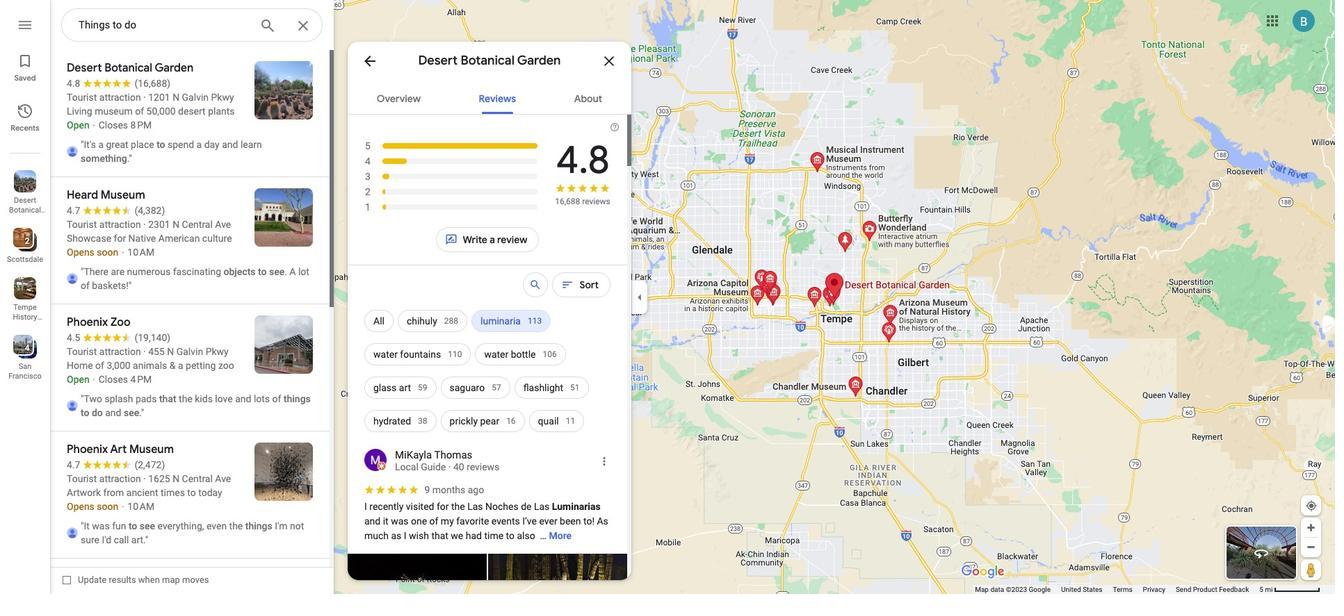 Task type: locate. For each thing, give the bounding box(es) containing it.
tempe
[[13, 303, 37, 312]]

1 horizontal spatial las
[[534, 502, 550, 513]]

results
[[109, 575, 136, 586]]

4 up 3
[[365, 156, 371, 167]]

None search field
[[61, 8, 323, 42]]

113
[[528, 316, 542, 326]]

ever
[[539, 516, 558, 527]]

4.8 stars image
[[555, 183, 611, 196]]

0 horizontal spatial garden
[[13, 216, 37, 225]]

water bottle 106
[[484, 349, 557, 360]]

1 vertical spatial desert botanical garden
[[9, 196, 41, 225]]

footer inside google maps element
[[975, 586, 1260, 595]]

las right de in the bottom left of the page
[[534, 502, 550, 513]]

museum
[[10, 323, 40, 332]]

much
[[364, 531, 389, 542]]

0 vertical spatial desert botanical garden
[[418, 53, 561, 69]]

5 up 3
[[365, 141, 371, 152]]

update results when map moves
[[78, 575, 209, 586]]

send
[[1176, 586, 1192, 594]]

water
[[374, 349, 398, 360], [484, 349, 509, 360]]

1 horizontal spatial i
[[404, 531, 407, 542]]

data
[[991, 586, 1005, 594]]

1 vertical spatial i
[[404, 531, 407, 542]]

water inside option
[[484, 349, 509, 360]]

0 vertical spatial reviews
[[582, 197, 611, 207]]

0 horizontal spatial las
[[468, 502, 483, 513]]

saved
[[14, 73, 36, 83]]

0 vertical spatial i
[[364, 502, 367, 513]]

i up and
[[364, 502, 367, 513]]

1 vertical spatial reviews
[[467, 462, 500, 473]]

0 horizontal spatial i
[[364, 502, 367, 513]]

desert botanical garden up 2 places "element"
[[9, 196, 41, 225]]

history
[[13, 313, 37, 322]]

water for water fountains
[[374, 349, 398, 360]]

water for water bottle
[[484, 349, 509, 360]]

0 vertical spatial desert
[[418, 53, 458, 69]]

desert up 2 places "element"
[[14, 196, 36, 205]]

garden
[[517, 53, 561, 69], [13, 216, 37, 225]]

1 horizontal spatial water
[[484, 349, 509, 360]]

1
[[365, 202, 371, 213]]

2
[[365, 186, 371, 198], [25, 237, 30, 246]]

san
[[19, 362, 32, 371]]

saguaro
[[450, 383, 485, 394]]

2 down 3
[[365, 186, 371, 198]]

0 vertical spatial 5
[[365, 141, 371, 152]]

list
[[0, 0, 50, 595]]

overview
[[377, 93, 421, 105]]

botanical up reviews button
[[461, 53, 515, 69]]

refine reviews option group
[[364, 305, 611, 438]]

glass art, mentioned in 59 reviews radio
[[364, 371, 437, 405]]

1 horizontal spatial desert botanical garden
[[418, 53, 561, 69]]

5 left mi at the bottom right of the page
[[1260, 586, 1264, 594]]

saved button
[[0, 47, 50, 86]]

1 horizontal spatial 2
[[365, 186, 371, 198]]

photo of mikayla thomas image
[[364, 449, 387, 472]]

tab list containing overview
[[348, 81, 632, 114]]

i right as
[[404, 531, 407, 542]]

luminaria
[[481, 316, 521, 327]]

5 mi
[[1260, 586, 1273, 594]]

months
[[433, 485, 466, 496]]

none field inside things to do field
[[79, 17, 248, 33]]

privacy
[[1143, 586, 1166, 594]]

2 up scottsdale
[[25, 237, 30, 246]]

botanical
[[461, 53, 515, 69], [9, 206, 41, 215]]

reviews down 4.8 stars 'image' at top
[[582, 197, 611, 207]]

Update results when map moves checkbox
[[63, 572, 209, 589]]

i inside and it was one of my favorite events i've ever been to! as much as i wish that we had time to also  …
[[404, 531, 407, 542]]

desert botanical garden inside main content
[[418, 53, 561, 69]]

5 stars, 13,840 reviews image
[[364, 138, 539, 154]]

mikayla thomas local guide · 40 reviews
[[395, 449, 500, 473]]

hydrated, mentioned in 38 reviews radio
[[364, 405, 437, 438]]

none search field inside google maps element
[[61, 8, 323, 42]]

1 vertical spatial botanical
[[9, 206, 41, 215]]

desert botanical garden
[[418, 53, 561, 69], [9, 196, 41, 225]]

footer
[[975, 586, 1260, 595]]

5 inside image
[[365, 141, 371, 152]]

9 months ago
[[425, 485, 484, 496]]

luminaria 113
[[481, 316, 542, 327]]

1 horizontal spatial botanical
[[461, 53, 515, 69]]

states
[[1083, 586, 1103, 594]]

desert inside main content
[[418, 53, 458, 69]]

we
[[451, 531, 463, 542]]

collapse side panel image
[[632, 290, 648, 305]]

1 vertical spatial desert
[[14, 196, 36, 205]]

local
[[395, 462, 419, 473]]

garden inside main content
[[517, 53, 561, 69]]

ago
[[468, 485, 484, 496]]

las up favorite
[[468, 502, 483, 513]]

1 vertical spatial 5
[[1260, 586, 1264, 594]]

tab list inside google maps element
[[348, 81, 632, 114]]

glass
[[374, 383, 397, 394]]

been
[[560, 516, 581, 527]]

about
[[574, 93, 602, 105]]

desert inside desert botanical garden
[[14, 196, 36, 205]]

4 stars, 2,035 reviews image
[[364, 154, 538, 169]]

quail 11
[[538, 416, 575, 427]]

prickly pear 16
[[450, 416, 516, 427]]

garden up 2 places "element"
[[13, 216, 37, 225]]

reviews up ago
[[467, 462, 500, 473]]

9
[[425, 485, 430, 496]]

water inside option
[[374, 349, 398, 360]]

reviews inside the "mikayla thomas local guide · 40 reviews"
[[467, 462, 500, 473]]

garden inside desert botanical garden
[[13, 216, 37, 225]]

product
[[1193, 586, 1218, 594]]

about button
[[563, 81, 614, 114]]

5
[[365, 141, 371, 152], [1260, 586, 1264, 594]]

106
[[543, 350, 557, 360]]

0 horizontal spatial botanical
[[9, 206, 41, 215]]

water bottle, mentioned in 106 reviews radio
[[475, 338, 566, 371]]

the
[[451, 502, 465, 513]]

thomas
[[434, 449, 473, 462]]

map data ©2023 google
[[975, 586, 1051, 594]]

1 vertical spatial garden
[[13, 216, 37, 225]]

results for things to do feed
[[50, 50, 334, 595]]

show street view coverage image
[[1301, 560, 1322, 581]]

hydrated
[[374, 416, 411, 427]]

water left the bottle
[[484, 349, 509, 360]]

51
[[570, 383, 580, 393]]

a
[[490, 234, 495, 246]]

2 places element
[[15, 235, 30, 248]]

review
[[497, 234, 528, 246]]

4.8
[[556, 136, 610, 185]]

pear
[[480, 416, 500, 427]]

desert botanical garden up reviews button
[[418, 53, 561, 69]]

footer containing map data ©2023 google
[[975, 586, 1260, 595]]

map
[[162, 575, 180, 586]]

tab list
[[348, 81, 632, 114]]

4 up san
[[25, 344, 30, 353]]

desert botanical garden inside button
[[9, 196, 41, 225]]

privacy button
[[1143, 586, 1166, 595]]

street view image
[[1253, 545, 1270, 562]]

art
[[399, 383, 411, 394]]

menu image
[[17, 17, 33, 33]]

2 inside 2 stars, 140 reviews image
[[365, 186, 371, 198]]

wish
[[409, 531, 429, 542]]

garden up reviews button
[[517, 53, 561, 69]]

francisco
[[8, 372, 42, 381]]

1 horizontal spatial desert
[[418, 53, 458, 69]]

1 horizontal spatial 5
[[1260, 586, 1264, 594]]

to!
[[584, 516, 595, 527]]

0 vertical spatial 2
[[365, 186, 371, 198]]

2 water from the left
[[484, 349, 509, 360]]

saguaro, mentioned in 57 reviews radio
[[441, 371, 510, 405]]

1 vertical spatial 4
[[25, 344, 30, 353]]

zoom in image
[[1306, 523, 1317, 534]]

0 horizontal spatial reviews
[[467, 462, 500, 473]]

all
[[374, 316, 385, 327]]

0 horizontal spatial 2
[[25, 237, 30, 246]]

google account: brad klo  
(klobrad84@gmail.com) image
[[1293, 9, 1315, 32]]

recents
[[11, 123, 39, 133]]

actions for mikayla thomas's review image
[[598, 456, 611, 468]]

None field
[[79, 17, 248, 33]]

0 vertical spatial garden
[[517, 53, 561, 69]]

0 horizontal spatial desert botanical garden
[[9, 196, 41, 225]]

Things to do field
[[61, 8, 323, 42]]

glass art 59
[[374, 383, 427, 394]]

write
[[463, 234, 488, 246]]

16,688
[[555, 197, 580, 207]]

1 horizontal spatial garden
[[517, 53, 561, 69]]

de
[[521, 502, 532, 513]]

0 vertical spatial botanical
[[461, 53, 515, 69]]

0 horizontal spatial 5
[[365, 141, 371, 152]]

botanical up 2 places "element"
[[9, 206, 41, 215]]

reviews
[[582, 197, 611, 207], [467, 462, 500, 473]]

0 vertical spatial 4
[[365, 156, 371, 167]]

0 horizontal spatial water
[[374, 349, 398, 360]]

11
[[566, 417, 575, 426]]

1 water from the left
[[374, 349, 398, 360]]

0 horizontal spatial desert
[[14, 196, 36, 205]]

desert up overview button
[[418, 53, 458, 69]]

feedback
[[1220, 586, 1249, 594]]

1 vertical spatial 2
[[25, 237, 30, 246]]

it
[[383, 516, 389, 527]]

16
[[506, 417, 516, 426]]

water up glass
[[374, 349, 398, 360]]

110
[[448, 350, 462, 360]]

1 horizontal spatial 4
[[365, 156, 371, 167]]



Task type: describe. For each thing, give the bounding box(es) containing it.
write a review image
[[445, 234, 457, 246]]

reviews
[[479, 93, 516, 105]]

scottsdale
[[7, 255, 43, 264]]

write a review button
[[436, 223, 539, 257]]

All reviews radio
[[364, 305, 394, 338]]

show your location image
[[1306, 500, 1318, 513]]

59
[[418, 383, 427, 393]]

that
[[432, 531, 449, 542]]

1 horizontal spatial reviews
[[582, 197, 611, 207]]

2 stars, 140 reviews image
[[364, 184, 538, 200]]

guide
[[421, 462, 446, 473]]

and it was one of my favorite events i've ever been to! as much as i wish that we had time to also  …
[[364, 502, 611, 542]]

time
[[484, 531, 504, 542]]

visited
[[406, 502, 434, 513]]

to
[[506, 531, 515, 542]]

united states
[[1062, 586, 1103, 594]]

flashlight, mentioned in 51 reviews radio
[[514, 371, 589, 405]]

united
[[1062, 586, 1081, 594]]

5 stars image
[[364, 486, 420, 495]]

luminaria, mentioned in 113 reviews radio
[[472, 305, 551, 338]]

©2023
[[1006, 586, 1027, 594]]

luminarias
[[552, 502, 601, 513]]

google maps element
[[0, 0, 1336, 595]]

desert botanical garden button
[[0, 165, 50, 225]]

zoom out image
[[1306, 543, 1317, 553]]

terms button
[[1113, 586, 1133, 595]]

san francisco
[[8, 362, 42, 381]]

·
[[448, 462, 451, 473]]

tempe history museum
[[10, 303, 40, 332]]

prickly
[[450, 416, 478, 427]]

1 las from the left
[[468, 502, 483, 513]]

4 inside image
[[365, 156, 371, 167]]

mikayla
[[395, 449, 432, 462]]

40
[[453, 462, 464, 473]]

flashlight 51
[[524, 383, 580, 394]]

more
[[549, 531, 572, 542]]

was
[[391, 516, 409, 527]]

botanical inside main content
[[461, 53, 515, 69]]

recently
[[370, 502, 404, 513]]

my
[[441, 516, 454, 527]]

had
[[466, 531, 482, 542]]

water fountains 110
[[374, 349, 462, 360]]

as
[[597, 516, 609, 527]]

flashlight
[[524, 383, 563, 394]]

search reviews image
[[530, 279, 542, 291]]

i recently visited for the las noches de las luminarias
[[364, 502, 601, 513]]

noches
[[486, 502, 519, 513]]

water fountains, mentioned in 110 reviews radio
[[364, 338, 471, 371]]

chihuly, mentioned in 288 reviews radio
[[398, 305, 467, 338]]

sort
[[580, 279, 599, 291]]

2 las from the left
[[534, 502, 550, 513]]

5 for 5 mi
[[1260, 586, 1264, 594]]

events
[[492, 516, 520, 527]]

5 for 5
[[365, 141, 371, 152]]

38
[[418, 417, 428, 426]]

quail, mentioned in 11 reviews radio
[[529, 405, 584, 438]]

send product feedback button
[[1176, 586, 1249, 595]]

prickly pear, mentioned in 16 reviews radio
[[441, 405, 525, 438]]

overview button
[[366, 81, 432, 114]]

write a review
[[463, 234, 528, 246]]

recents button
[[0, 97, 50, 136]]

map
[[975, 586, 989, 594]]

57
[[492, 383, 501, 393]]

2 inside 2 places "element"
[[25, 237, 30, 246]]

also
[[517, 531, 535, 542]]

4 places element
[[15, 342, 30, 355]]

fountains
[[400, 349, 441, 360]]

0 horizontal spatial 4
[[25, 344, 30, 353]]

3 stars, 499 reviews image
[[364, 169, 538, 184]]

quail
[[538, 416, 559, 427]]

1 stars, 174 reviews image
[[364, 200, 538, 215]]

i've
[[523, 516, 537, 527]]

united states button
[[1062, 586, 1103, 595]]

favorite
[[456, 516, 489, 527]]

sort image
[[562, 279, 574, 291]]

botanical inside button
[[9, 206, 41, 215]]

and
[[364, 516, 381, 527]]

tempe history museum button
[[0, 272, 50, 332]]

sort button
[[553, 268, 611, 302]]

mi
[[1265, 586, 1273, 594]]

as
[[391, 531, 402, 542]]

chihuly
[[407, 316, 437, 327]]

chihuly 288
[[407, 316, 458, 327]]

one
[[411, 516, 427, 527]]

saguaro 57
[[450, 383, 501, 394]]

bottle
[[511, 349, 536, 360]]

desert botanical garden main content
[[348, 42, 632, 595]]

3
[[365, 171, 371, 182]]

288
[[444, 316, 458, 326]]

of
[[430, 516, 439, 527]]

list containing saved
[[0, 0, 50, 595]]

google
[[1029, 586, 1051, 594]]

update
[[78, 575, 107, 586]]



Task type: vqa. For each thing, say whether or not it's contained in the screenshot.


